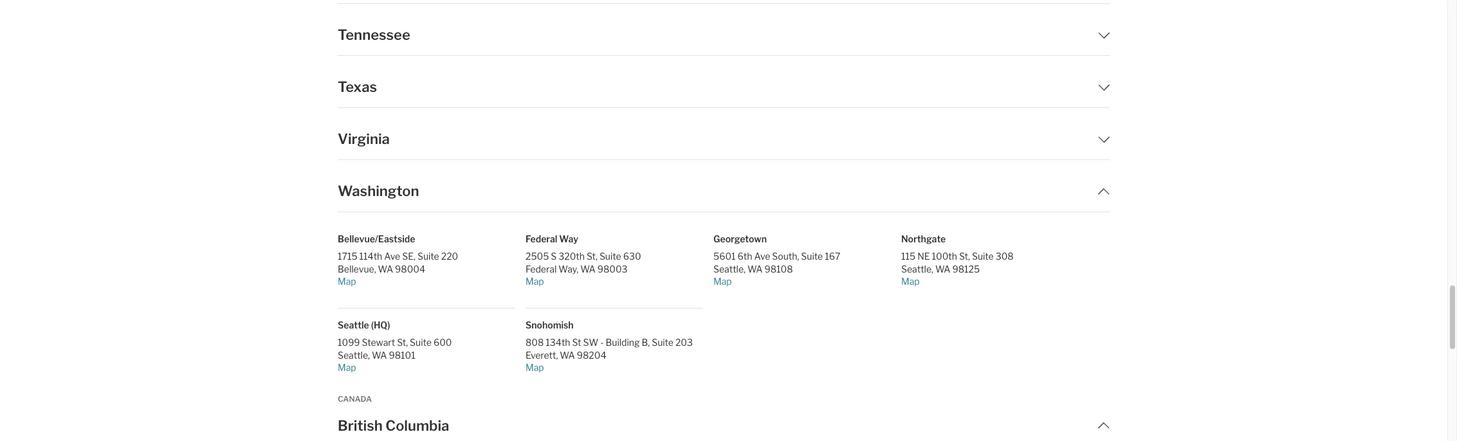 Task type: describe. For each thing, give the bounding box(es) containing it.
suite inside 1099 stewart st, suite 600 seattle, wa 98101 map
[[410, 337, 432, 348]]

wa inside 2505 s 320th st, suite 630 federal way, wa 98003 map
[[581, 264, 596, 274]]

-
[[600, 337, 604, 348]]

map inside 808 134th st sw - building b, suite 203 everett, wa 98204 map
[[526, 362, 544, 373]]

map inside 2505 s 320th st, suite 630 federal way, wa 98003 map
[[526, 276, 544, 287]]

2505 s 320th st, suite 630 federal way, wa 98003 map
[[526, 251, 641, 287]]

ave for 98108
[[754, 251, 771, 262]]

167
[[825, 251, 841, 262]]

texas
[[338, 79, 377, 95]]

sw
[[583, 337, 599, 348]]

snohomish
[[526, 320, 574, 331]]

map link for bellevue, wa 98004
[[338, 275, 515, 288]]

building
[[606, 337, 640, 348]]

1099
[[338, 337, 360, 348]]

map link for seattle, wa 98101
[[338, 361, 515, 374]]

british columbia
[[338, 417, 449, 434]]

2505
[[526, 251, 549, 262]]

98108
[[765, 264, 793, 274]]

wa inside 808 134th st sw - building b, suite 203 everett, wa 98204 map
[[560, 350, 575, 361]]

map inside 115 ne 100th st, suite 308 seattle, wa 98125 map
[[902, 276, 920, 287]]

bellevue/eastside
[[338, 234, 415, 245]]

100th
[[932, 251, 958, 262]]

808 134th st sw - building b, suite 203 everett, wa 98204 map
[[526, 337, 693, 373]]

suite for 220
[[418, 251, 439, 262]]

seattle (hq)
[[338, 320, 390, 331]]

suite for 167
[[801, 251, 823, 262]]

98003
[[598, 264, 628, 274]]

320th
[[559, 251, 585, 262]]

way,
[[559, 264, 579, 274]]

600
[[434, 337, 452, 348]]

way
[[559, 234, 579, 245]]

suite for 308
[[972, 251, 994, 262]]

stewart
[[362, 337, 395, 348]]

northgate
[[902, 234, 946, 245]]

suite inside 808 134th st sw - building b, suite 203 everett, wa 98204 map
[[652, 337, 674, 348]]

british
[[338, 417, 383, 434]]

st, for 100th
[[959, 251, 970, 262]]

114th
[[359, 251, 382, 262]]

georgetown
[[714, 234, 767, 245]]

115 ne 100th st, suite 308 seattle, wa 98125 map
[[902, 251, 1014, 287]]

federal way
[[526, 234, 579, 245]]

everett,
[[526, 350, 558, 361]]

bellevue,
[[338, 264, 376, 274]]



Task type: vqa. For each thing, say whether or not it's contained in the screenshot.


Task type: locate. For each thing, give the bounding box(es) containing it.
1 horizontal spatial st,
[[587, 251, 598, 262]]

st
[[572, 337, 581, 348]]

seattle, down ne
[[902, 264, 934, 274]]

suite inside 1715 114th ave se, suite 220 bellevue, wa 98004 map
[[418, 251, 439, 262]]

134th
[[546, 337, 570, 348]]

south,
[[772, 251, 799, 262]]

map inside 5601 6th ave south, suite 167 seattle, wa 98108 map
[[714, 276, 732, 287]]

ave right 6th
[[754, 251, 771, 262]]

s
[[551, 251, 557, 262]]

ave inside 1715 114th ave se, suite 220 bellevue, wa 98004 map
[[384, 251, 400, 262]]

suite left 600
[[410, 337, 432, 348]]

federal down the 2505
[[526, 264, 557, 274]]

(hq)
[[371, 320, 390, 331]]

seattle,
[[714, 264, 746, 274], [902, 264, 934, 274], [338, 350, 370, 361]]

b,
[[642, 337, 650, 348]]

suite inside 115 ne 100th st, suite 308 seattle, wa 98125 map
[[972, 251, 994, 262]]

2 horizontal spatial seattle,
[[902, 264, 934, 274]]

1 ave from the left
[[384, 251, 400, 262]]

canada
[[338, 394, 372, 404]]

wa inside 1715 114th ave se, suite 220 bellevue, wa 98004 map
[[378, 264, 393, 274]]

wa down stewart
[[372, 350, 387, 361]]

seattle, down 5601
[[714, 264, 746, 274]]

st, up 98125
[[959, 251, 970, 262]]

1 horizontal spatial ave
[[754, 251, 771, 262]]

map down the 2505
[[526, 276, 544, 287]]

map link down 98004 on the left bottom of page
[[338, 275, 515, 288]]

115
[[902, 251, 916, 262]]

st,
[[587, 251, 598, 262], [959, 251, 970, 262], [397, 337, 408, 348]]

2 federal from the top
[[526, 264, 557, 274]]

suite for 630
[[600, 251, 621, 262]]

map down '115' on the right
[[902, 276, 920, 287]]

wa
[[378, 264, 393, 274], [581, 264, 596, 274], [748, 264, 763, 274], [936, 264, 951, 274], [372, 350, 387, 361], [560, 350, 575, 361]]

virginia
[[338, 131, 390, 147]]

map link for seattle, wa 98125
[[902, 275, 1079, 288]]

wa down 100th
[[936, 264, 951, 274]]

suite inside 5601 6th ave south, suite 167 seattle, wa 98108 map
[[801, 251, 823, 262]]

ave
[[384, 251, 400, 262], [754, 251, 771, 262]]

map down bellevue,
[[338, 276, 356, 287]]

map inside 1099 stewart st, suite 600 seattle, wa 98101 map
[[338, 362, 356, 373]]

0 vertical spatial federal
[[526, 234, 558, 245]]

203
[[676, 337, 693, 348]]

1 federal from the top
[[526, 234, 558, 245]]

1 horizontal spatial seattle,
[[714, 264, 746, 274]]

map link
[[338, 275, 515, 288], [526, 275, 703, 288], [714, 275, 891, 288], [902, 275, 1079, 288], [338, 361, 515, 374], [526, 361, 703, 374]]

suite up 98125
[[972, 251, 994, 262]]

98004
[[395, 264, 425, 274]]

wa inside 1099 stewart st, suite 600 seattle, wa 98101 map
[[372, 350, 387, 361]]

6th
[[738, 251, 753, 262]]

98125
[[953, 264, 980, 274]]

map inside 1715 114th ave se, suite 220 bellevue, wa 98004 map
[[338, 276, 356, 287]]

map link down 98003
[[526, 275, 703, 288]]

st, up 98101
[[397, 337, 408, 348]]

seattle, for 115
[[902, 264, 934, 274]]

2 ave from the left
[[754, 251, 771, 262]]

federal up the 2505
[[526, 234, 558, 245]]

map link down the 98204
[[526, 361, 703, 374]]

st, inside 1099 stewart st, suite 600 seattle, wa 98101 map
[[397, 337, 408, 348]]

st, for 320th
[[587, 251, 598, 262]]

5601
[[714, 251, 736, 262]]

federal inside 2505 s 320th st, suite 630 federal way, wa 98003 map
[[526, 264, 557, 274]]

wa down 114th
[[378, 264, 393, 274]]

map link for seattle, wa 98108
[[714, 275, 891, 288]]

map link down 98108
[[714, 275, 891, 288]]

map down 5601
[[714, 276, 732, 287]]

ave for 98004
[[384, 251, 400, 262]]

se,
[[402, 251, 416, 262]]

seattle, for 5601
[[714, 264, 746, 274]]

1099 stewart st, suite 600 seattle, wa 98101 map
[[338, 337, 452, 373]]

suite inside 2505 s 320th st, suite 630 federal way, wa 98003 map
[[600, 251, 621, 262]]

st, right the 320th
[[587, 251, 598, 262]]

1715
[[338, 251, 358, 262]]

ne
[[918, 251, 930, 262]]

st, inside 115 ne 100th st, suite 308 seattle, wa 98125 map
[[959, 251, 970, 262]]

map down 1099
[[338, 362, 356, 373]]

tennessee
[[338, 26, 410, 43]]

map link for everett, wa 98204
[[526, 361, 703, 374]]

ave left se,
[[384, 251, 400, 262]]

630
[[623, 251, 641, 262]]

0 horizontal spatial ave
[[384, 251, 400, 262]]

seattle, inside 115 ne 100th st, suite 308 seattle, wa 98125 map
[[902, 264, 934, 274]]

map down everett,
[[526, 362, 544, 373]]

98204
[[577, 350, 606, 361]]

map link down 98101
[[338, 361, 515, 374]]

map
[[338, 276, 356, 287], [526, 276, 544, 287], [714, 276, 732, 287], [902, 276, 920, 287], [338, 362, 356, 373], [526, 362, 544, 373]]

808
[[526, 337, 544, 348]]

ave inside 5601 6th ave south, suite 167 seattle, wa 98108 map
[[754, 251, 771, 262]]

308
[[996, 251, 1014, 262]]

98101
[[389, 350, 416, 361]]

wa down st
[[560, 350, 575, 361]]

federal
[[526, 234, 558, 245], [526, 264, 557, 274]]

0 horizontal spatial seattle,
[[338, 350, 370, 361]]

220
[[441, 251, 458, 262]]

1715 114th ave se, suite 220 bellevue, wa 98004 map
[[338, 251, 458, 287]]

wa down 6th
[[748, 264, 763, 274]]

st, inside 2505 s 320th st, suite 630 federal way, wa 98003 map
[[587, 251, 598, 262]]

suite right the b,
[[652, 337, 674, 348]]

suite
[[418, 251, 439, 262], [600, 251, 621, 262], [801, 251, 823, 262], [972, 251, 994, 262], [410, 337, 432, 348], [652, 337, 674, 348]]

1 vertical spatial federal
[[526, 264, 557, 274]]

seattle, inside 1099 stewart st, suite 600 seattle, wa 98101 map
[[338, 350, 370, 361]]

2 horizontal spatial st,
[[959, 251, 970, 262]]

suite right se,
[[418, 251, 439, 262]]

suite up 98003
[[600, 251, 621, 262]]

wa inside 115 ne 100th st, suite 308 seattle, wa 98125 map
[[936, 264, 951, 274]]

seattle
[[338, 320, 369, 331]]

map link down 98125
[[902, 275, 1079, 288]]

columbia
[[386, 417, 449, 434]]

map link for federal way, wa 98003
[[526, 275, 703, 288]]

5601 6th ave south, suite 167 seattle, wa 98108 map
[[714, 251, 841, 287]]

seattle, inside 5601 6th ave south, suite 167 seattle, wa 98108 map
[[714, 264, 746, 274]]

wa right way, on the left of page
[[581, 264, 596, 274]]

washington
[[338, 183, 419, 199]]

seattle, down 1099
[[338, 350, 370, 361]]

0 horizontal spatial st,
[[397, 337, 408, 348]]

suite left '167'
[[801, 251, 823, 262]]

wa inside 5601 6th ave south, suite 167 seattle, wa 98108 map
[[748, 264, 763, 274]]



